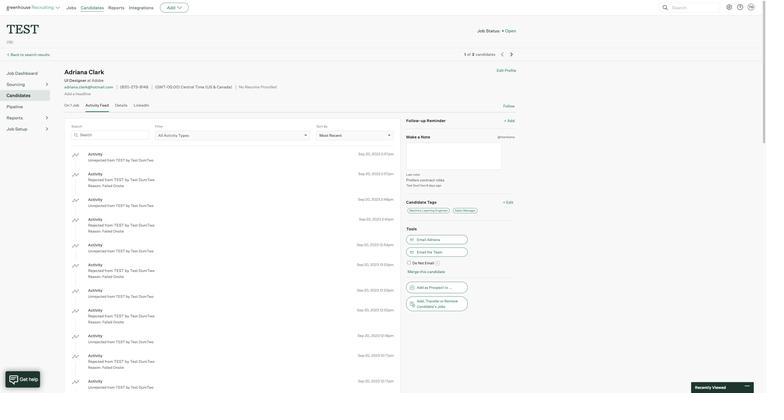 Task type: describe. For each thing, give the bounding box(es) containing it.
3
[[472, 52, 475, 57]]

Do Not Email checkbox
[[408, 261, 411, 265]]

rejected from test by test dumtwo reason: failed onsite for sep 20, 2023 2:57pm
[[88, 178, 155, 188]]

reason: for sep 20, 2023 12:53pm
[[88, 275, 102, 279]]

email for email the team
[[417, 250, 426, 255]]

email adriana button
[[406, 235, 468, 244]]

do not email
[[413, 261, 434, 265]]

rejected from test by test dumtwo reason: failed onsite for sep 20, 2023 12:17pm
[[88, 360, 155, 370]]

sep 20, 2023 12:17pm for unrejected from test by test dumtwo
[[358, 379, 394, 384]]

dashboard
[[15, 71, 38, 76]]

job dashboard
[[7, 71, 38, 76]]

&
[[213, 85, 216, 90]]

job status:
[[477, 28, 501, 33]]

2:57pm for rejected from test by test dumtwo
[[381, 172, 394, 176]]

candidate's
[[417, 305, 437, 309]]

+ edit link
[[502, 199, 515, 206]]

adobe
[[92, 78, 104, 83]]

linkedin link
[[134, 103, 149, 111]]

unrejected for sep 20, 2023 2:46pm
[[88, 204, 106, 208]]

unrejected from test by test dumtwo for sep 20, 2023 12:53pm
[[88, 295, 154, 299]]

follow-up reminder
[[406, 118, 446, 123]]

unrejected from test by test dumtwo for sep 20, 2023 12:17pm
[[88, 386, 154, 390]]

job dashboard link
[[7, 70, 48, 77]]

follow link
[[503, 104, 515, 109]]

on
[[64, 103, 70, 108]]

adriana.clark@hotmail.com
[[64, 85, 113, 89]]

+ for + edit
[[503, 200, 506, 205]]

unrejected from test by test dumtwo for sep 20, 2023 2:46pm
[[88, 204, 154, 208]]

add for add a headline
[[64, 91, 72, 96]]

...
[[449, 286, 452, 290]]

add as prospect to ... button
[[406, 282, 468, 294]]

merge this candidate link
[[408, 270, 445, 274]]

failed for sep 20, 2023 12:53pm
[[102, 275, 112, 279]]

job setup
[[7, 126, 27, 132]]

machine
[[410, 209, 422, 213]]

sep 20, 2023 2:41pm
[[359, 217, 394, 222]]

0 vertical spatial search text field
[[671, 4, 715, 12]]

sales manager
[[455, 209, 476, 213]]

add a headline
[[64, 91, 91, 96]]

up
[[421, 118, 426, 123]]

engineer
[[435, 209, 448, 213]]

onsite for sep 20, 2023 12:52pm
[[113, 320, 124, 325]]

onsite for sep 20, 2023 12:17pm
[[113, 366, 124, 370]]

activity feed
[[86, 103, 109, 108]]

sep 20, 2023 2:46pm
[[358, 197, 394, 202]]

note:
[[413, 173, 420, 177]]

profile
[[505, 68, 516, 73]]

12:18pm
[[381, 334, 394, 338]]

all activity types
[[158, 133, 189, 138]]

greenhouse recruiting image
[[7, 4, 56, 11]]

unrejected for sep 20, 2023 12:53pm
[[88, 295, 106, 299]]

rejected from test by test dumtwo reason: failed onsite for sep 20, 2023 12:53pm
[[88, 269, 155, 279]]

1 vertical spatial reports
[[7, 115, 23, 121]]

do
[[413, 261, 417, 265]]

add as prospect to ...
[[417, 286, 452, 290]]

candidates
[[476, 52, 496, 57]]

unrejected for sep 20, 2023 2:57pm
[[88, 158, 106, 162]]

feed
[[100, 103, 109, 108]]

no
[[239, 85, 244, 90]]

reason: for sep 20, 2023 12:52pm
[[88, 320, 102, 325]]

reason: for sep 20, 2023 2:57pm
[[88, 184, 102, 188]]

note
[[421, 135, 430, 139]]

headline
[[76, 91, 91, 96]]

0 horizontal spatial search text field
[[71, 131, 149, 140]]

rejected for sep 20, 2023 12:52pm
[[88, 314, 104, 319]]

reminder
[[427, 118, 446, 123]]

job inside on 1 job link
[[73, 103, 79, 108]]

job for job setup
[[7, 126, 14, 132]]

unrejected for sep 20, 2023 12:17pm
[[88, 386, 106, 390]]

0 horizontal spatial to
[[20, 52, 24, 57]]

search
[[25, 52, 37, 57]]

1 horizontal spatial reports
[[108, 5, 125, 10]]

failed for sep 20, 2023 12:17pm
[[102, 366, 112, 370]]

back to search results
[[11, 52, 50, 57]]

2:46pm
[[381, 197, 394, 202]]

unrejected from test by test dumtwo for sep 20, 2023 12:54pm
[[88, 249, 154, 253]]

0 vertical spatial reports link
[[108, 5, 125, 10]]

resume
[[245, 85, 260, 90]]

edit profile
[[497, 68, 516, 73]]

pipeline link
[[7, 104, 48, 110]]

1 horizontal spatial 1
[[464, 52, 466, 57]]

last note: prefers contract roles test dumtwo               9 days               ago
[[406, 173, 445, 188]]

canada)
[[217, 85, 232, 90]]

filter
[[155, 124, 163, 128]]

not
[[418, 261, 424, 265]]

machine learning engineer
[[410, 209, 448, 213]]

job for job dashboard
[[7, 71, 14, 76]]

add for add as prospect to ...
[[417, 286, 424, 290]]

0 horizontal spatial edit
[[497, 68, 504, 73]]

at
[[87, 78, 91, 83]]

add, transfer or remove candidate's jobs
[[417, 299, 458, 309]]

0 horizontal spatial candidates link
[[7, 92, 48, 99]]

a for add
[[73, 91, 75, 96]]

linkedin
[[134, 103, 149, 108]]

open
[[505, 28, 516, 33]]

sort
[[317, 124, 323, 128]]

days
[[429, 184, 436, 188]]

adriana.clark@hotmail.com link
[[64, 85, 113, 89]]

recent
[[329, 133, 342, 138]]

rejected from test by test dumtwo reason: failed onsite for sep 20, 2023 12:52pm
[[88, 314, 155, 325]]

add,
[[417, 299, 425, 304]]

adriana clark ui designer at adobe
[[64, 68, 104, 83]]

@mentions link
[[498, 135, 515, 140]]

2:41pm
[[382, 217, 394, 222]]

sep 20, 2023 2:57pm for unrejected from test by test dumtwo
[[358, 152, 394, 156]]

12:52pm
[[380, 308, 394, 313]]

edit profile link
[[497, 68, 516, 73]]

integrations link
[[129, 5, 154, 10]]

12:53pm for rejected from test by test dumtwo
[[380, 263, 394, 267]]

add button
[[160, 3, 189, 13]]

273-
[[131, 85, 140, 90]]

central
[[181, 85, 194, 90]]

on 1 job link
[[64, 103, 79, 111]]

activity feed link
[[86, 103, 109, 111]]

a for make
[[418, 135, 420, 139]]

add for add
[[167, 5, 175, 10]]

time
[[195, 85, 204, 90]]

unrejected from test by test dumtwo for sep 20, 2023 2:57pm
[[88, 158, 154, 162]]

recently viewed
[[695, 386, 726, 390]]

machine learning engineer link
[[408, 208, 450, 214]]

0 horizontal spatial candidates
[[7, 93, 31, 98]]

job for job status:
[[477, 28, 485, 33]]

email adriana
[[417, 238, 440, 242]]

+ add link
[[504, 118, 515, 123]]

most recent option
[[320, 133, 342, 138]]

of
[[467, 52, 471, 57]]



Task type: locate. For each thing, give the bounding box(es) containing it.
1 horizontal spatial to
[[445, 286, 448, 290]]

1 unrejected from the top
[[88, 158, 106, 162]]

add inside popup button
[[167, 5, 175, 10]]

to inside button
[[445, 286, 448, 290]]

adriana
[[64, 68, 87, 76], [427, 238, 440, 242]]

job left setup
[[7, 126, 14, 132]]

merge this candidate
[[408, 270, 445, 274]]

adriana up email the team "button"
[[427, 238, 440, 242]]

back
[[11, 52, 19, 57]]

sep 20, 2023 12:53pm for rejected from test by test dumtwo
[[357, 263, 394, 267]]

job left status:
[[477, 28, 485, 33]]

candidates link down sourcing link on the left of the page
[[7, 92, 48, 99]]

1 vertical spatial reports link
[[7, 115, 48, 121]]

1 vertical spatial sep 20, 2023 12:53pm
[[357, 288, 394, 293]]

td
[[749, 5, 754, 9]]

3 unrejected from test by test dumtwo from the top
[[88, 249, 154, 253]]

0 horizontal spatial reports link
[[7, 115, 48, 121]]

05:00)
[[167, 85, 180, 90]]

jobs inside the add, transfer or remove candidate's jobs
[[437, 305, 446, 309]]

5 rejected from the top
[[88, 360, 104, 364]]

2023
[[372, 152, 380, 156], [372, 172, 380, 176], [372, 197, 380, 202], [373, 217, 381, 222], [370, 243, 379, 247], [370, 263, 379, 267], [370, 288, 379, 293], [371, 308, 379, 313], [371, 334, 380, 338], [371, 354, 380, 358], [371, 379, 380, 384]]

contract
[[420, 178, 435, 182]]

email left the
[[417, 250, 426, 255]]

learning
[[422, 209, 435, 213]]

1 vertical spatial sep 20, 2023 12:17pm
[[358, 379, 394, 384]]

0 horizontal spatial adriana
[[64, 68, 87, 76]]

1 failed from the top
[[102, 184, 112, 188]]

0 vertical spatial edit
[[497, 68, 504, 73]]

4 rejected from the top
[[88, 314, 104, 319]]

1 vertical spatial sep 20, 2023 2:57pm
[[358, 172, 394, 176]]

candidates right jobs 'link'
[[81, 5, 104, 10]]

adriana up designer
[[64, 68, 87, 76]]

3 reason: from the top
[[88, 275, 102, 279]]

sales
[[455, 209, 463, 213]]

2 12:53pm from the top
[[380, 288, 394, 293]]

0 vertical spatial 12:17pm
[[381, 354, 394, 358]]

0 vertical spatial reports
[[108, 5, 125, 10]]

1 vertical spatial candidates link
[[7, 92, 48, 99]]

provided
[[260, 85, 277, 90]]

sep 20, 2023 12:18pm
[[358, 334, 394, 338]]

the
[[427, 250, 432, 255]]

1 horizontal spatial candidates
[[81, 5, 104, 10]]

5 reason: from the top
[[88, 366, 102, 370]]

2 2:57pm from the top
[[381, 172, 394, 176]]

reports link up job setup link
[[7, 115, 48, 121]]

details link
[[115, 103, 128, 111]]

candidates link right jobs 'link'
[[81, 5, 104, 10]]

12:53pm for unrejected from test by test dumtwo
[[380, 288, 394, 293]]

make a note
[[406, 135, 430, 139]]

1 vertical spatial email
[[417, 250, 426, 255]]

4 rejected from test by test dumtwo reason: failed onsite from the top
[[88, 314, 155, 325]]

reason: for sep 20, 2023 12:17pm
[[88, 366, 102, 370]]

5 onsite from the top
[[113, 366, 124, 370]]

2 unrejected from test by test dumtwo from the top
[[88, 204, 154, 208]]

edit
[[497, 68, 504, 73], [506, 200, 514, 205]]

2 rejected from the top
[[88, 223, 104, 228]]

1 of 3 candidates
[[464, 52, 496, 57]]

12:54pm
[[380, 243, 394, 247]]

search
[[71, 124, 82, 128]]

1 horizontal spatial search text field
[[671, 4, 715, 12]]

0 vertical spatial sep 20, 2023 12:17pm
[[358, 354, 394, 358]]

+ inside 'link'
[[503, 200, 506, 205]]

job right on
[[73, 103, 79, 108]]

1 horizontal spatial reports link
[[108, 5, 125, 10]]

2 vertical spatial email
[[425, 261, 434, 265]]

2 reason: from the top
[[88, 229, 102, 234]]

sep 20, 2023 2:57pm for rejected from test by test dumtwo
[[358, 172, 394, 176]]

email for email adriana
[[417, 238, 426, 242]]

0 vertical spatial email
[[417, 238, 426, 242]]

reports left integrations
[[108, 5, 125, 10]]

ago
[[436, 184, 441, 188]]

candidate
[[406, 200, 426, 205]]

a left headline at the left top
[[73, 91, 75, 96]]

2 onsite from the top
[[113, 229, 124, 234]]

rejected for sep 20, 2023 2:41pm
[[88, 223, 104, 228]]

3 rejected from test by test dumtwo reason: failed onsite from the top
[[88, 269, 155, 279]]

1 vertical spatial edit
[[506, 200, 514, 205]]

adriana inside button
[[427, 238, 440, 242]]

2:57pm for unrejected from test by test dumtwo
[[381, 152, 394, 156]]

0 vertical spatial sep 20, 2023 2:57pm
[[358, 152, 394, 156]]

(19)
[[7, 40, 13, 44]]

1 vertical spatial adriana
[[427, 238, 440, 242]]

reason: for sep 20, 2023 2:41pm
[[88, 229, 102, 234]]

merge
[[408, 270, 419, 274]]

unrejected from test by test dumtwo for sep 20, 2023 12:18pm
[[88, 340, 154, 344]]

sep
[[358, 152, 365, 156], [358, 172, 365, 176], [358, 197, 365, 202], [359, 217, 366, 222], [357, 243, 363, 247], [357, 263, 364, 267], [357, 288, 364, 293], [357, 308, 364, 313], [358, 334, 364, 338], [358, 354, 365, 358], [358, 379, 365, 384]]

1 horizontal spatial candidates link
[[81, 5, 104, 10]]

test link
[[7, 15, 39, 38]]

0 vertical spatial candidates link
[[81, 5, 104, 10]]

+ for + add
[[504, 118, 507, 123]]

2 12:17pm from the top
[[381, 379, 394, 384]]

Search text field
[[671, 4, 715, 12], [71, 131, 149, 140]]

0 horizontal spatial 1
[[70, 103, 72, 108]]

pipeline
[[7, 104, 23, 110]]

3 rejected from the top
[[88, 269, 104, 273]]

2 sep 20, 2023 12:53pm from the top
[[357, 288, 394, 293]]

4 failed from the top
[[102, 320, 112, 325]]

4 onsite from the top
[[113, 320, 124, 325]]

1 vertical spatial jobs
[[437, 305, 446, 309]]

1 vertical spatial 12:53pm
[[380, 288, 394, 293]]

sep 20, 2023 12:53pm
[[357, 263, 394, 267], [357, 288, 394, 293]]

1 2:57pm from the top
[[381, 152, 394, 156]]

5 unrejected from test by test dumtwo from the top
[[88, 340, 154, 344]]

roles
[[436, 178, 445, 182]]

0 vertical spatial sep 20, 2023 12:53pm
[[357, 263, 394, 267]]

onsite for sep 20, 2023 2:41pm
[[113, 229, 124, 234]]

1 vertical spatial 2:57pm
[[381, 172, 394, 176]]

1 horizontal spatial jobs
[[437, 305, 446, 309]]

3 unrejected from the top
[[88, 249, 106, 253]]

4 unrejected from test by test dumtwo from the top
[[88, 295, 154, 299]]

2 sep 20, 2023 12:17pm from the top
[[358, 379, 394, 384]]

reports link
[[108, 5, 125, 10], [7, 115, 48, 121]]

1 sep 20, 2023 12:17pm from the top
[[358, 354, 394, 358]]

onsite for sep 20, 2023 12:53pm
[[113, 275, 124, 279]]

email the team
[[417, 250, 443, 255]]

sep 20, 2023 12:53pm for unrejected from test by test dumtwo
[[357, 288, 394, 293]]

sort by
[[317, 124, 328, 128]]

to left ...
[[445, 286, 448, 290]]

2 rejected from test by test dumtwo reason: failed onsite from the top
[[88, 223, 155, 234]]

+ edit
[[503, 200, 514, 205]]

1 rejected from the top
[[88, 178, 104, 182]]

by
[[126, 158, 130, 162], [125, 178, 129, 182], [126, 204, 130, 208], [125, 223, 129, 228], [126, 249, 130, 253], [125, 269, 129, 273], [126, 295, 130, 299], [125, 314, 129, 319], [126, 340, 130, 344], [125, 360, 129, 364], [126, 386, 130, 390]]

edit inside 'link'
[[506, 200, 514, 205]]

0 vertical spatial +
[[504, 118, 507, 123]]

back to search results link
[[11, 52, 50, 57]]

sep 20, 2023 2:57pm
[[358, 152, 394, 156], [358, 172, 394, 176]]

as
[[425, 286, 428, 290]]

1 rejected from test by test dumtwo reason: failed onsite from the top
[[88, 178, 155, 188]]

1 horizontal spatial adriana
[[427, 238, 440, 242]]

failed for sep 20, 2023 12:52pm
[[102, 320, 112, 325]]

9
[[426, 184, 428, 188]]

setup
[[15, 126, 27, 132]]

0 horizontal spatial reports
[[7, 115, 23, 121]]

reports link left integrations
[[108, 5, 125, 10]]

12:53pm down 12:54pm
[[380, 263, 394, 267]]

sep 20, 2023 12:17pm for rejected from test by test dumtwo
[[358, 354, 394, 358]]

a left note
[[418, 135, 420, 139]]

follow
[[503, 104, 515, 108]]

1
[[464, 52, 466, 57], [70, 103, 72, 108]]

most recent
[[320, 133, 342, 138]]

5 unrejected from the top
[[88, 340, 106, 344]]

candidates down sourcing
[[7, 93, 31, 98]]

0 vertical spatial 1
[[464, 52, 466, 57]]

job inside job dashboard 'link'
[[7, 71, 14, 76]]

1 12:53pm from the top
[[380, 263, 394, 267]]

0 vertical spatial 12:53pm
[[380, 263, 394, 267]]

3 onsite from the top
[[113, 275, 124, 279]]

last
[[406, 173, 413, 177]]

integrations
[[129, 5, 154, 10]]

no resume provided
[[239, 85, 277, 90]]

onsite for sep 20, 2023 2:57pm
[[113, 184, 124, 188]]

5 rejected from test by test dumtwo reason: failed onsite from the top
[[88, 360, 155, 370]]

12:17pm for unrejected from test by test dumtwo
[[381, 379, 394, 384]]

onsite
[[113, 184, 124, 188], [113, 229, 124, 234], [113, 275, 124, 279], [113, 320, 124, 325], [113, 366, 124, 370]]

None text field
[[406, 143, 502, 170]]

1 vertical spatial 1
[[70, 103, 72, 108]]

4 unrejected from the top
[[88, 295, 106, 299]]

sep 20, 2023 12:53pm up sep 20, 2023 12:52pm
[[357, 288, 394, 293]]

configure image
[[726, 4, 733, 10]]

dumtwo inside last note: prefers contract roles test dumtwo               9 days               ago
[[413, 184, 426, 188]]

remove
[[445, 299, 458, 304]]

unrejected for sep 20, 2023 12:18pm
[[88, 340, 106, 344]]

candidate tags
[[406, 200, 437, 205]]

clark
[[89, 68, 104, 76]]

2 failed from the top
[[102, 229, 112, 234]]

rejected from test by test dumtwo reason: failed onsite for sep 20, 2023 2:41pm
[[88, 223, 155, 234]]

unrejected for sep 20, 2023 12:54pm
[[88, 249, 106, 253]]

1 vertical spatial +
[[503, 200, 506, 205]]

email right not
[[425, 261, 434, 265]]

prospect
[[429, 286, 444, 290]]

all
[[158, 133, 163, 138]]

6 unrejected from the top
[[88, 386, 106, 390]]

9148
[[140, 85, 148, 90]]

2 sep 20, 2023 2:57pm from the top
[[358, 172, 394, 176]]

by
[[324, 124, 328, 128]]

rejected for sep 20, 2023 2:57pm
[[88, 178, 104, 182]]

reports down "pipeline"
[[7, 115, 23, 121]]

email the team button
[[406, 248, 468, 257]]

1 vertical spatial 12:17pm
[[381, 379, 394, 384]]

team
[[433, 250, 443, 255]]

sourcing
[[7, 82, 25, 87]]

1 12:17pm from the top
[[381, 354, 394, 358]]

job inside job setup link
[[7, 126, 14, 132]]

adriana inside adriana clark ui designer at adobe
[[64, 68, 87, 76]]

1 onsite from the top
[[113, 184, 124, 188]]

tools
[[406, 227, 417, 232]]

rejected for sep 20, 2023 12:53pm
[[88, 269, 104, 273]]

email up the email the team
[[417, 238, 426, 242]]

6 unrejected from test by test dumtwo from the top
[[88, 386, 154, 390]]

3 failed from the top
[[102, 275, 112, 279]]

12:53pm up 12:52pm
[[380, 288, 394, 293]]

email inside "button"
[[417, 250, 426, 255]]

1 horizontal spatial edit
[[506, 200, 514, 205]]

prefers
[[406, 178, 419, 182]]

(gmt-
[[155, 85, 167, 90]]

1 right on
[[70, 103, 72, 108]]

test
[[131, 158, 138, 162], [130, 178, 138, 182], [406, 184, 413, 188], [131, 204, 138, 208], [130, 223, 138, 228], [131, 249, 138, 253], [130, 269, 138, 273], [131, 295, 138, 299], [130, 314, 138, 319], [131, 340, 138, 344], [130, 360, 138, 364], [131, 386, 138, 390]]

job up sourcing
[[7, 71, 14, 76]]

1 horizontal spatial a
[[418, 135, 420, 139]]

activity
[[86, 103, 99, 108], [164, 133, 178, 138], [88, 152, 103, 157], [88, 172, 103, 176], [88, 197, 103, 202], [88, 217, 103, 222], [88, 243, 103, 248], [88, 263, 103, 267], [88, 288, 103, 293], [88, 308, 103, 313], [88, 334, 103, 339], [88, 354, 103, 358], [88, 379, 103, 384]]

1 sep 20, 2023 2:57pm from the top
[[358, 152, 394, 156]]

rejected
[[88, 178, 104, 182], [88, 223, 104, 228], [88, 269, 104, 273], [88, 314, 104, 319], [88, 360, 104, 364]]

sep 20, 2023 12:53pm down sep 20, 2023 12:54pm in the bottom of the page
[[357, 263, 394, 267]]

job setup link
[[7, 126, 48, 132]]

1 unrejected from test by test dumtwo from the top
[[88, 158, 154, 162]]

tags
[[427, 200, 437, 205]]

email
[[417, 238, 426, 242], [417, 250, 426, 255], [425, 261, 434, 265]]

reports
[[108, 5, 125, 10], [7, 115, 23, 121]]

email inside button
[[417, 238, 426, 242]]

1 reason: from the top
[[88, 184, 102, 188]]

on 1 job
[[64, 103, 79, 108]]

failed for sep 20, 2023 2:57pm
[[102, 184, 112, 188]]

to right back
[[20, 52, 24, 57]]

1 sep 20, 2023 12:53pm from the top
[[357, 263, 394, 267]]

5 failed from the top
[[102, 366, 112, 370]]

2 unrejected from the top
[[88, 204, 106, 208]]

test
[[7, 21, 39, 37], [116, 158, 125, 162], [114, 178, 124, 182], [116, 204, 125, 208], [114, 223, 124, 228], [116, 249, 125, 253], [114, 269, 124, 273], [116, 295, 125, 299], [114, 314, 124, 319], [116, 340, 125, 344], [114, 360, 124, 364], [116, 386, 125, 390]]

0 horizontal spatial jobs
[[66, 5, 76, 10]]

0 horizontal spatial a
[[73, 91, 75, 96]]

4 reason: from the top
[[88, 320, 102, 325]]

1 left of
[[464, 52, 466, 57]]

0 vertical spatial adriana
[[64, 68, 87, 76]]

0 vertical spatial to
[[20, 52, 24, 57]]

candidate
[[428, 270, 445, 274]]

rejected for sep 20, 2023 12:17pm
[[88, 360, 104, 364]]

most
[[320, 133, 328, 138]]

dumtwo
[[139, 158, 154, 162], [139, 178, 155, 182], [413, 184, 426, 188], [139, 204, 154, 208], [139, 223, 155, 228], [139, 249, 154, 253], [139, 269, 155, 273], [139, 295, 154, 299], [139, 314, 155, 319], [139, 340, 154, 344], [139, 360, 155, 364], [139, 386, 154, 390]]

1 vertical spatial to
[[445, 286, 448, 290]]

1 vertical spatial candidates
[[7, 93, 31, 98]]

1 vertical spatial search text field
[[71, 131, 149, 140]]

jobs
[[66, 5, 76, 10], [437, 305, 446, 309]]

0 vertical spatial a
[[73, 91, 75, 96]]

0 vertical spatial 2:57pm
[[381, 152, 394, 156]]

add inside button
[[417, 286, 424, 290]]

test inside last note: prefers contract roles test dumtwo               9 days               ago
[[406, 184, 413, 188]]

sep 20, 2023 12:17pm
[[358, 354, 394, 358], [358, 379, 394, 384]]

0 vertical spatial candidates
[[81, 5, 104, 10]]

12:17pm for rejected from test by test dumtwo
[[381, 354, 394, 358]]

failed for sep 20, 2023 2:41pm
[[102, 229, 112, 234]]

job
[[477, 28, 485, 33], [7, 71, 14, 76], [73, 103, 79, 108], [7, 126, 14, 132]]

0 vertical spatial jobs
[[66, 5, 76, 10]]

candidates
[[81, 5, 104, 10], [7, 93, 31, 98]]

1 vertical spatial a
[[418, 135, 420, 139]]



Task type: vqa. For each thing, say whether or not it's contained in the screenshot.
Rejected related to Sep 20, 2023 2:41pm
yes



